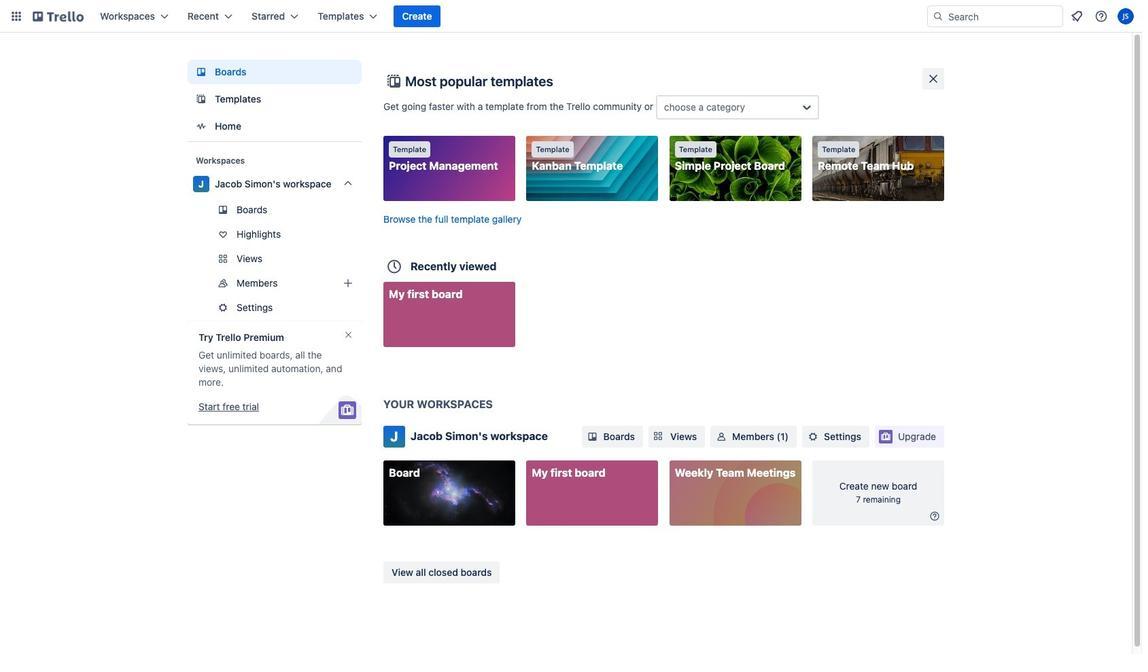 Task type: describe. For each thing, give the bounding box(es) containing it.
add image
[[340, 275, 356, 292]]

Search field
[[944, 6, 1063, 27]]

0 notifications image
[[1069, 8, 1085, 24]]

back to home image
[[33, 5, 84, 27]]

sm image
[[806, 430, 820, 444]]

template board image
[[193, 91, 209, 107]]

2 horizontal spatial sm image
[[928, 510, 942, 524]]



Task type: locate. For each thing, give the bounding box(es) containing it.
primary element
[[0, 0, 1142, 33]]

sm image
[[586, 430, 599, 444], [715, 430, 728, 444], [928, 510, 942, 524]]

search image
[[933, 11, 944, 22]]

1 horizontal spatial sm image
[[715, 430, 728, 444]]

open information menu image
[[1095, 10, 1108, 23]]

board image
[[193, 64, 209, 80]]

0 horizontal spatial sm image
[[586, 430, 599, 444]]

jacob simon (jacobsimon16) image
[[1118, 8, 1134, 24]]

home image
[[193, 118, 209, 135]]



Task type: vqa. For each thing, say whether or not it's contained in the screenshot.
the sparkle icon
no



